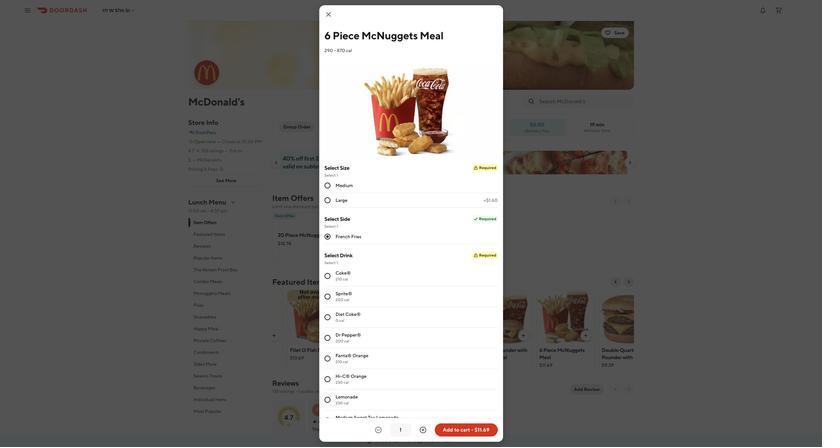 Task type: locate. For each thing, give the bounding box(es) containing it.
1 horizontal spatial 20
[[352, 348, 359, 354]]

am
[[200, 208, 207, 214]]

0 horizontal spatial 20
[[278, 232, 284, 239]]

0
[[336, 318, 338, 323]]

230 down hi-
[[336, 380, 343, 385]]

coke® down select drink select 1 at left bottom
[[336, 271, 351, 276]]

meals down the kerwin frost box
[[210, 279, 222, 285]]

on left $20+
[[436, 438, 442, 444]]

treats
[[210, 374, 222, 379]]

1 medium from the top
[[336, 183, 353, 188]]

select
[[324, 165, 339, 171], [324, 173, 336, 178], [324, 216, 339, 223], [324, 224, 336, 229], [324, 253, 339, 259], [324, 261, 336, 266]]

6
[[324, 29, 331, 42], [539, 348, 543, 354]]

mcdonald's image
[[188, 21, 634, 90], [194, 60, 219, 85]]

featured items
[[193, 232, 225, 237], [272, 278, 327, 287]]

sweets
[[193, 374, 209, 379]]

order right the group at the top left
[[298, 124, 311, 130]]

pricing & fees button
[[188, 166, 224, 173]]

0 vertical spatial 20
[[278, 232, 284, 239]]

• left 0.6
[[226, 148, 227, 154]]

0 items, open order cart image
[[775, 6, 783, 14]]

combo meals button
[[188, 276, 264, 288]]

fries
[[351, 234, 361, 240], [193, 303, 204, 308]]

popular up the
[[193, 256, 210, 261]]

0 horizontal spatial reviews
[[193, 244, 211, 249]]

1 vertical spatial more
[[206, 362, 217, 367]]

pepper®
[[342, 333, 361, 338]]

0 vertical spatial with
[[371, 155, 382, 162]]

2 cheese from the left
[[634, 355, 651, 361]]

0 vertical spatial 6
[[324, 29, 331, 42]]

1 vertical spatial $12.74
[[352, 356, 366, 361]]

0 vertical spatial 200
[[336, 298, 343, 303]]

2 add item to cart image from the left
[[334, 333, 339, 339]]

fries right the french
[[351, 234, 361, 240]]

1 horizontal spatial quarter
[[620, 348, 638, 354]]

hi-c® orange 230 cal
[[336, 374, 367, 385]]

piece
[[333, 29, 360, 42], [285, 232, 298, 239], [360, 348, 373, 354], [543, 348, 556, 354]]

select size group
[[324, 165, 498, 208]]

delivery left time
[[584, 128, 600, 133]]

2 delivery from the left
[[525, 128, 542, 133]]

mcnuggets meals
[[193, 291, 231, 296]]

1 horizontal spatial see
[[417, 427, 425, 432]]

1 vertical spatial pounder
[[602, 355, 622, 361]]

item inside item offers limit one discount per order
[[272, 194, 289, 203]]

order up decrease quantity by 1 image at the left bottom of the page
[[376, 420, 386, 425]]

quarter pounder with cheese meal image
[[474, 290, 533, 345]]

- right am
[[208, 208, 210, 214]]

1 vertical spatial popular
[[205, 409, 221, 415]]

1 230 from the top
[[336, 380, 343, 385]]

20 right fanta®
[[352, 348, 359, 354]]

1 next button of carousel image from the top
[[626, 199, 631, 204]]

of
[[281, 434, 285, 439]]

1 horizontal spatial on
[[436, 438, 442, 444]]

on right valid
[[296, 163, 303, 170]]

cal up the sprite®
[[343, 277, 348, 282]]

210 down fanta®
[[336, 360, 342, 365]]

0 horizontal spatial add item to cart image
[[271, 333, 277, 339]]

more inside sides more button
[[206, 362, 217, 367]]

200 down the dr
[[336, 339, 343, 344]]

1 for drink
[[337, 261, 338, 266]]

3 add item to cart image from the left
[[583, 333, 588, 339]]

free 20pc mcnuggetsⓡ on $20+
[[377, 438, 456, 444]]

1 required from the top
[[479, 165, 496, 170]]

meal inside the quarter pounder with cheese meal
[[496, 355, 507, 361]]

medium up 'large'
[[336, 183, 353, 188]]

meal for 6 piece mcnuggets meal
[[420, 29, 444, 42]]

lemonade up d
[[336, 395, 358, 400]]

off left the first
[[296, 155, 303, 162]]

4:59
[[210, 208, 220, 214]]

add inside the add to cart - $11.69 button
[[443, 427, 453, 434]]

1 horizontal spatial 4.7
[[284, 414, 293, 422]]

off right $10
[[362, 155, 370, 162]]

meals up fries button
[[218, 291, 231, 296]]

$11.69 for 6 piece mcnuggets meal $11.69
[[539, 363, 553, 368]]

items up the kerwin frost box
[[211, 256, 222, 261]]

item for item offers
[[193, 220, 203, 226]]

with right $10
[[371, 155, 382, 162]]

0 horizontal spatial offers
[[204, 220, 217, 226]]

items inside individual items 'button'
[[215, 397, 227, 403]]

add item to cart image
[[271, 333, 277, 339], [334, 333, 339, 339], [583, 333, 588, 339]]

0 horizontal spatial see
[[216, 178, 224, 183]]

1 vertical spatial sweet
[[354, 416, 367, 421]]

next image
[[626, 387, 631, 393]]

with up next icon
[[623, 355, 633, 361]]

w
[[109, 8, 114, 13]]

with inside double quarter pounder with cheese $9.39
[[623, 355, 633, 361]]

previous button of carousel image for first next button of carousel image
[[613, 199, 618, 204]]

more right sides
[[206, 362, 217, 367]]

1 vertical spatial see
[[417, 427, 425, 432]]

0 horizontal spatial 135
[[201, 148, 208, 154]]

1 vertical spatial add
[[443, 427, 453, 434]]

tea up decrease quantity by 1 image at the left bottom of the page
[[368, 416, 375, 421]]

first
[[304, 155, 314, 162]]

135 up $ • mcdonald's in the top left of the page
[[201, 148, 208, 154]]

2 vertical spatial with
[[623, 355, 633, 361]]

Current quantity is 1 number field
[[394, 427, 407, 434]]

1 vertical spatial $11.69
[[475, 427, 490, 434]]

see down fees on the top left of page
[[216, 178, 224, 183]]

cal inside coke® 210 cal
[[343, 277, 348, 282]]

french
[[336, 234, 350, 240]]

featured inside heading
[[272, 278, 305, 287]]

2 quarter from the left
[[620, 348, 638, 354]]

ratings
[[209, 148, 224, 154], [280, 389, 295, 395]]

add item to cart image for 6
[[583, 333, 588, 339]]

4.7
[[188, 148, 195, 154], [284, 414, 293, 422]]

0 vertical spatial 20 piece mcnuggets $12.74
[[278, 232, 327, 247]]

item offers heading
[[272, 193, 314, 204]]

see inside see all link
[[417, 427, 425, 432]]

coke® inside diet coke® 0 cal
[[346, 312, 361, 317]]

6 inside dialog
[[324, 29, 331, 42]]

meal inside dialog
[[420, 29, 444, 42]]

side
[[340, 216, 350, 223]]

delivery down $0.00
[[525, 128, 542, 133]]

mcdonald's up pricing & fees button
[[197, 158, 222, 163]]

meal inside filet o fish meal $13.69
[[318, 348, 329, 354]]

0 vertical spatial tea
[[441, 348, 449, 354]]

delivery inside $0.00 delivery fee
[[525, 128, 542, 133]]

1 vertical spatial to
[[454, 427, 459, 434]]

$11.69
[[539, 363, 553, 368], [475, 427, 490, 434]]

1 horizontal spatial ratings
[[280, 389, 295, 395]]

orange inside hi-c® orange 230 cal
[[351, 374, 367, 379]]

1 vertical spatial 20
[[352, 348, 359, 354]]

offers inside item offers limit one discount per order
[[291, 194, 314, 203]]

to inside 40% off first 2 orders up to $10 off with 40welcome, valid on subtotals $15
[[345, 155, 351, 162]]

6 piece mcnuggets meal
[[324, 29, 444, 42]]

1 vertical spatial 6
[[539, 348, 543, 354]]

delivery
[[584, 128, 600, 133], [525, 128, 542, 133]]

1 vertical spatial 135
[[272, 389, 280, 395]]

• left public
[[296, 389, 298, 395]]

reviews for reviews
[[193, 244, 211, 249]]

1 quarter from the left
[[477, 348, 495, 354]]

meals inside button
[[218, 291, 231, 296]]

1 vertical spatial with
[[517, 348, 527, 354]]

select left drink
[[324, 253, 339, 259]]

cal inside "dr pepper® 200 cal"
[[344, 339, 349, 344]]

1 horizontal spatial add item to cart image
[[334, 333, 339, 339]]

2 210 from the top
[[336, 360, 342, 365]]

1 inside select side select 1
[[337, 224, 338, 229]]

11:00 am - 4:59 pm
[[188, 208, 228, 214]]

• inside reviews 135 ratings • 1 public review
[[296, 389, 298, 395]]

0 vertical spatial pounder
[[496, 348, 516, 354]]

1 vertical spatial ratings
[[280, 389, 295, 395]]

0 horizontal spatial more
[[206, 362, 217, 367]]

0 vertical spatial 135
[[201, 148, 208, 154]]

0 vertical spatial meals
[[210, 279, 222, 285]]

reviews inside reviews 135 ratings • 1 public review
[[272, 379, 299, 388]]

0 horizontal spatial featured
[[193, 232, 213, 237]]

order inside button
[[298, 124, 311, 130]]

tea inside 'select drink' group
[[368, 416, 375, 421]]

item up limit
[[272, 194, 289, 203]]

large
[[336, 198, 348, 203]]

$0.00 delivery fee
[[525, 122, 549, 133]]

1 inside select size select 1
[[337, 173, 338, 178]]

1 horizontal spatial tea
[[441, 348, 449, 354]]

1 horizontal spatial add
[[574, 387, 583, 393]]

0 horizontal spatial tea
[[368, 416, 375, 421]]

1 vertical spatial next button of carousel image
[[626, 280, 631, 285]]

add item to cart image
[[521, 333, 526, 339]]

1 horizontal spatial more
[[225, 178, 236, 183]]

mi
[[237, 148, 243, 154]]

sweet right 11/11/23
[[354, 416, 367, 421]]

1 up the french
[[337, 224, 338, 229]]

4.7 up $
[[188, 148, 195, 154]]

None radio
[[324, 273, 330, 279], [324, 294, 330, 300], [324, 315, 330, 321], [324, 356, 330, 362], [324, 377, 330, 383], [324, 397, 330, 403], [324, 273, 330, 279], [324, 294, 330, 300], [324, 315, 330, 321], [324, 356, 330, 362], [324, 377, 330, 383], [324, 397, 330, 403]]

0 vertical spatial orange
[[353, 354, 368, 359]]

meals inside 'button'
[[210, 279, 222, 285]]

210 up the sprite®
[[336, 277, 342, 282]]

pounder
[[496, 348, 516, 354], [602, 355, 622, 361]]

1 horizontal spatial with
[[517, 348, 527, 354]]

cal down fanta®
[[343, 360, 348, 365]]

20
[[278, 232, 284, 239], [352, 348, 359, 354]]

0 vertical spatial medium
[[336, 183, 353, 188]]

items left coke® 210 cal
[[307, 278, 327, 287]]

0 vertical spatial featured items
[[193, 232, 225, 237]]

mccafe coffees
[[193, 338, 226, 344]]

1 vertical spatial tea
[[368, 416, 375, 421]]

$12.74 down item offer
[[278, 241, 291, 247]]

135 down 'reviews' link
[[272, 389, 280, 395]]

fanta® orange 210 cal
[[336, 354, 368, 365]]

200 down the sprite®
[[336, 298, 343, 303]]

tea
[[441, 348, 449, 354], [368, 416, 375, 421]]

290 - 870 cal
[[324, 48, 352, 53]]

french fries
[[336, 234, 361, 240]]

more up menu
[[225, 178, 236, 183]]

135 ratings •
[[201, 148, 227, 154]]

1 horizontal spatial cheese
[[634, 355, 651, 361]]

items up "most popular" button
[[215, 397, 227, 403]]

next button of carousel image
[[626, 199, 631, 204], [626, 280, 631, 285]]

reviews down $13.69
[[272, 379, 299, 388]]

add up $20+
[[443, 427, 453, 434]]

all
[[426, 427, 431, 432]]

111 w 57th st button
[[102, 8, 135, 13]]

lunch menu
[[188, 199, 226, 206]]

notification bell image
[[759, 6, 767, 14]]

select left "side"
[[324, 216, 339, 223]]

1 vertical spatial reviews
[[272, 379, 299, 388]]

1 vertical spatial required
[[479, 217, 496, 222]]

0 vertical spatial sweet
[[415, 348, 429, 354]]

add to cart - $11.69 button
[[435, 424, 498, 437]]

medium inside 'select drink' group
[[336, 416, 353, 421]]

3 required from the top
[[479, 253, 496, 258]]

cheese
[[477, 355, 495, 361], [634, 355, 651, 361]]

0 horizontal spatial with
[[371, 155, 382, 162]]

previous button of carousel image for 2nd next button of carousel image from the top of the page
[[613, 280, 618, 285]]

mcdonald's up info
[[188, 96, 245, 108]]

required
[[479, 165, 496, 170], [479, 217, 496, 222], [479, 253, 496, 258]]

offers up discount
[[291, 194, 314, 203]]

$11.69 inside 6 piece mcnuggets meal $11.69
[[539, 363, 553, 368]]

medium inside 'select size' group
[[336, 183, 353, 188]]

0 horizontal spatial on
[[296, 163, 303, 170]]

ratings down now
[[209, 148, 224, 154]]

group order button
[[279, 122, 315, 132]]

4.7 up "of 5 stars"
[[284, 414, 293, 422]]

at
[[237, 139, 241, 144]]

orange inside 'fanta® orange 210 cal'
[[353, 354, 368, 359]]

20 down item offer
[[278, 232, 284, 239]]

condiments
[[193, 350, 219, 355]]

see inside see more button
[[216, 178, 224, 183]]

reviews inside button
[[193, 244, 211, 249]]

see for see more
[[216, 178, 224, 183]]

2 vertical spatial previous button of carousel image
[[613, 280, 618, 285]]

item down the 11:00 on the left of page
[[193, 220, 203, 226]]

pounder inside the quarter pounder with cheese meal
[[496, 348, 516, 354]]

items inside "featured items" heading
[[307, 278, 327, 287]]

1 vertical spatial order
[[376, 420, 386, 425]]

1 210 from the top
[[336, 277, 342, 282]]

add inside add review button
[[574, 387, 583, 393]]

20 piece mcnuggets $12.74 down offer
[[278, 232, 327, 247]]

$12.74
[[278, 241, 291, 247], [352, 356, 366, 361]]

1 horizontal spatial sweet
[[415, 348, 429, 354]]

orange right c® at the bottom left of page
[[351, 374, 367, 379]]

0 vertical spatial $12.74
[[278, 241, 291, 247]]

subtotals
[[304, 163, 328, 170]]

coke® right diet
[[346, 312, 361, 317]]

0 horizontal spatial -
[[208, 208, 210, 214]]

items inside popular items button
[[211, 256, 222, 261]]

lemonade up decrease quantity by 1 image at the left bottom of the page
[[376, 416, 399, 421]]

add item to cart image for filet
[[334, 333, 339, 339]]

see left the all
[[417, 427, 425, 432]]

1 vertical spatial 210
[[336, 360, 342, 365]]

meal inside 6 piece mcnuggets meal $11.69
[[539, 355, 551, 361]]

offers down the 11:00 am - 4:59 pm
[[204, 220, 217, 226]]

1 inside select drink select 1
[[337, 261, 338, 266]]

mcnuggets inside dialog
[[362, 29, 418, 42]]

frost
[[218, 268, 229, 273]]

popular down "individual items"
[[205, 409, 221, 415]]

1 vertical spatial featured
[[272, 278, 305, 287]]

add
[[574, 387, 583, 393], [443, 427, 453, 434]]

1 horizontal spatial delivery
[[584, 128, 600, 133]]

1 up coke® 210 cal
[[337, 261, 338, 266]]

items up reviews button
[[213, 232, 225, 237]]

$11.69 inside button
[[475, 427, 490, 434]]

1 vertical spatial fries
[[193, 303, 204, 308]]

1 delivery from the left
[[584, 128, 600, 133]]

1 down $15
[[337, 173, 338, 178]]

1
[[337, 173, 338, 178], [337, 224, 338, 229], [337, 261, 338, 266], [298, 389, 300, 395]]

ratings down 'reviews' link
[[280, 389, 295, 395]]

most popular button
[[188, 406, 264, 418]]

1 vertical spatial 230
[[336, 401, 343, 406]]

pounder inside double quarter pounder with cheese $9.39
[[602, 355, 622, 361]]

select down the orders at the left of the page
[[324, 165, 339, 171]]

offers
[[291, 194, 314, 203], [204, 220, 217, 226]]

1 horizontal spatial pounder
[[602, 355, 622, 361]]

lemonade
[[336, 395, 358, 400], [376, 416, 399, 421]]

to left "cart"
[[454, 427, 459, 434]]

sweet inside sweet iced tea 'button'
[[415, 348, 429, 354]]

tea for sweet
[[368, 416, 375, 421]]

1 cheese from the left
[[477, 355, 495, 361]]

2 off from the left
[[362, 155, 370, 162]]

0 vertical spatial 210
[[336, 277, 342, 282]]

French Fries radio
[[324, 234, 330, 240]]

2 medium from the top
[[336, 416, 353, 421]]

cal down pepper®
[[344, 339, 349, 344]]

- left '870'
[[334, 48, 336, 53]]

57th
[[115, 8, 125, 13]]

see
[[216, 178, 224, 183], [417, 427, 425, 432]]

mcnuggets meals button
[[188, 288, 264, 300]]

open menu image
[[24, 6, 32, 14]]

required for select drink
[[479, 253, 496, 258]]

20 piece mcnuggets $12.74 down pepper®
[[352, 348, 401, 361]]

1 select from the top
[[324, 165, 339, 171]]

0 vertical spatial next button of carousel image
[[626, 199, 631, 204]]

4 select from the top
[[324, 224, 336, 229]]

6 inside 6 piece mcnuggets meal $11.69
[[539, 348, 543, 354]]

quarter pounder with cheese meal
[[477, 348, 527, 361]]

20 piece mcnuggets image
[[350, 290, 408, 345]]

1 horizontal spatial off
[[362, 155, 370, 162]]

orange right fanta®
[[353, 354, 368, 359]]

0 vertical spatial 230
[[336, 380, 343, 385]]

cal inside 'fanta® orange 210 cal'
[[343, 360, 348, 365]]

item down limit
[[275, 214, 284, 219]]

0 horizontal spatial to
[[345, 155, 351, 162]]

items for featured items button
[[213, 232, 225, 237]]

1 horizontal spatial to
[[454, 427, 459, 434]]

0 vertical spatial item
[[272, 194, 289, 203]]

1 vertical spatial lemonade
[[376, 416, 399, 421]]

offers for item offers limit one discount per order
[[291, 194, 314, 203]]

0 vertical spatial -
[[334, 48, 336, 53]]

0 vertical spatial $11.69
[[539, 363, 553, 368]]

previous button of carousel image
[[274, 160, 279, 165], [613, 199, 618, 204], [613, 280, 618, 285]]

1 vertical spatial previous button of carousel image
[[613, 199, 618, 204]]

0 horizontal spatial order
[[298, 124, 311, 130]]

tea right iced
[[441, 348, 449, 354]]

0 horizontal spatial 6
[[324, 29, 331, 42]]

discount
[[293, 204, 311, 209]]

2 200 from the top
[[336, 339, 343, 344]]

3 select from the top
[[324, 216, 339, 223]]

medium down d
[[336, 416, 353, 421]]

select down $15
[[324, 173, 336, 178]]

0 horizontal spatial sweet
[[354, 416, 367, 421]]

230 up pamela d
[[336, 401, 343, 406]]

10:30
[[242, 139, 254, 144]]

sweet left iced
[[415, 348, 429, 354]]

Medium radio
[[324, 183, 330, 189]]

required inside 'select size' group
[[479, 165, 496, 170]]

save button
[[601, 28, 629, 38]]

closes
[[222, 139, 236, 144]]

c®
[[342, 374, 350, 379]]

2 horizontal spatial with
[[623, 355, 633, 361]]

6 select from the top
[[324, 261, 336, 266]]

add left review
[[574, 387, 583, 393]]

required inside 'select drink' group
[[479, 253, 496, 258]]

1 horizontal spatial 135
[[272, 389, 280, 395]]

1 200 from the top
[[336, 298, 343, 303]]

fries up shareables
[[193, 303, 204, 308]]

reviews 135 ratings • 1 public review
[[272, 379, 329, 395]]

1 horizontal spatial 6
[[539, 348, 543, 354]]

to right up
[[345, 155, 351, 162]]

select drink group
[[324, 252, 498, 448]]

select up french fries "option"
[[324, 224, 336, 229]]

ratings inside reviews 135 ratings • 1 public review
[[280, 389, 295, 395]]

200 inside sprite® 200 cal
[[336, 298, 343, 303]]

cheese inside double quarter pounder with cheese $9.39
[[634, 355, 651, 361]]

0 vertical spatial offers
[[291, 194, 314, 203]]

store
[[188, 119, 205, 126]]

mccafe coffees button
[[188, 335, 264, 347]]

cal down c® at the bottom left of page
[[344, 380, 349, 385]]

item for item offer
[[275, 214, 284, 219]]

to inside button
[[454, 427, 459, 434]]

5 select from the top
[[324, 253, 339, 259]]

reviews up popular items
[[193, 244, 211, 249]]

items for individual items 'button'
[[215, 397, 227, 403]]

1 for size
[[337, 173, 338, 178]]

coke®
[[336, 271, 351, 276], [346, 312, 361, 317]]

sweet
[[415, 348, 429, 354], [354, 416, 367, 421]]

cal inside sprite® 200 cal
[[344, 298, 349, 303]]

item for item offers limit one discount per order
[[272, 194, 289, 203]]

1 horizontal spatial offers
[[291, 194, 314, 203]]

reviews for reviews 135 ratings • 1 public review
[[272, 379, 299, 388]]

select up coke® 210 cal
[[324, 261, 336, 266]]

2 230 from the top
[[336, 401, 343, 406]]

0 horizontal spatial off
[[296, 155, 303, 162]]

1 horizontal spatial featured
[[272, 278, 305, 287]]

$11.69 for add to cart - $11.69
[[475, 427, 490, 434]]

1 vertical spatial 20 piece mcnuggets $12.74
[[352, 348, 401, 361]]

0 vertical spatial more
[[225, 178, 236, 183]]

with
[[371, 155, 382, 162], [517, 348, 527, 354], [623, 355, 633, 361]]

meals for mcnuggets meals
[[218, 291, 231, 296]]

on
[[296, 163, 303, 170], [436, 438, 442, 444]]

filet
[[290, 348, 301, 354]]

cal down the sprite®
[[344, 298, 349, 303]]

0 horizontal spatial lemonade
[[336, 395, 358, 400]]

fanta®
[[336, 354, 352, 359]]

1 left public
[[298, 389, 300, 395]]

with down add item to cart image
[[517, 348, 527, 354]]

more inside see more button
[[225, 178, 236, 183]]

tea inside 'button'
[[441, 348, 449, 354]]

required inside select side group
[[479, 217, 496, 222]]

None radio
[[324, 198, 330, 204], [324, 335, 330, 341], [324, 198, 330, 204], [324, 335, 330, 341]]

fees
[[208, 167, 218, 172]]

cal right the 0
[[339, 318, 344, 323]]

cal up d
[[344, 401, 349, 406]]

20 piece mcnuggets $12.74
[[278, 232, 327, 247], [352, 348, 401, 361]]

$12.74 right fanta®
[[352, 356, 366, 361]]

items inside featured items button
[[213, 232, 225, 237]]

item offer
[[275, 214, 294, 219]]

0 vertical spatial fries
[[351, 234, 361, 240]]

- right "cart"
[[471, 427, 473, 434]]

2 required from the top
[[479, 217, 496, 222]]



Task type: vqa. For each thing, say whether or not it's contained in the screenshot.


Task type: describe. For each thing, give the bounding box(es) containing it.
1 inside reviews 135 ratings • 1 public review
[[298, 389, 300, 395]]

the
[[193, 268, 201, 273]]

offer
[[284, 214, 294, 219]]

required for select side
[[479, 217, 496, 222]]

st
[[126, 8, 130, 13]]

add for add review
[[574, 387, 583, 393]]

pamela
[[327, 407, 344, 414]]

$0.00
[[530, 122, 545, 128]]

210 inside 'fanta® orange 210 cal'
[[336, 360, 342, 365]]

sweets treats
[[193, 374, 222, 379]]

next button of carousel image
[[627, 160, 633, 165]]

item offers limit one discount per order
[[272, 194, 331, 209]]

• right now
[[218, 139, 220, 144]]

135 inside reviews 135 ratings • 1 public review
[[272, 389, 280, 395]]

6 piece mcnuggets meal dialog
[[319, 5, 503, 448]]

cart
[[460, 427, 470, 434]]

40% off first 2 orders up to $10 off with 40welcome, valid on subtotals $15
[[283, 155, 423, 170]]

diet coke® image
[[225, 290, 283, 345]]

sweet iced tea image
[[412, 290, 470, 345]]

sweet inside 'select drink' group
[[354, 416, 367, 421]]

0.6 mi
[[229, 148, 243, 154]]

individual items
[[193, 397, 227, 403]]

230 inside hi-c® orange 230 cal
[[336, 380, 343, 385]]

290
[[324, 48, 333, 53]]

menu
[[209, 199, 226, 206]]

more for sides more
[[206, 362, 217, 367]]

see for see all
[[417, 427, 425, 432]]

• doordash order
[[354, 420, 386, 425]]

o
[[302, 348, 306, 354]]

cal inside diet coke® 0 cal
[[339, 318, 344, 323]]

20pc
[[389, 438, 401, 444]]

add to cart - $11.69
[[443, 427, 490, 434]]

coffees
[[210, 338, 226, 344]]

medium sweet tea lemonade
[[336, 416, 399, 421]]

0 vertical spatial mcdonald's
[[188, 96, 245, 108]]

reviews link
[[272, 379, 299, 388]]

$9.39
[[602, 363, 614, 368]]

pm
[[221, 208, 228, 214]]

condiments button
[[188, 347, 264, 359]]

$10
[[352, 155, 361, 162]]

filet o fish meal $13.69
[[290, 348, 329, 361]]

sweet iced tea
[[415, 348, 449, 354]]

medium for medium
[[336, 183, 353, 188]]

1 vertical spatial mcdonald's
[[197, 158, 222, 163]]

111
[[102, 8, 108, 13]]

tea for iced
[[441, 348, 449, 354]]

6 piece mcnuggets meal image
[[537, 290, 595, 345]]

filet o fish meal image
[[287, 290, 345, 345]]

200 inside "dr pepper® 200 cal"
[[336, 339, 343, 344]]

quarter inside the quarter pounder with cheese meal
[[477, 348, 495, 354]]

0 horizontal spatial $12.74
[[278, 241, 291, 247]]

delivery inside 19 min delivery time
[[584, 128, 600, 133]]

dr
[[336, 333, 341, 338]]

- inside the add to cart - $11.69 button
[[471, 427, 473, 434]]

diet coke® 0 cal
[[336, 312, 361, 323]]

fries button
[[188, 300, 264, 311]]

0 vertical spatial popular
[[193, 256, 210, 261]]

open now
[[194, 139, 216, 144]]

double quarter pounder with cheese image
[[599, 290, 657, 345]]

save
[[615, 30, 625, 35]]

1 vertical spatial -
[[208, 208, 210, 214]]

fee
[[543, 128, 549, 133]]

• right 11/11/23
[[354, 420, 356, 425]]

meal for filet o fish meal $13.69
[[318, 348, 329, 354]]

now
[[207, 139, 216, 144]]

cheese inside the quarter pounder with cheese meal
[[477, 355, 495, 361]]

select side group
[[324, 216, 498, 245]]

2
[[316, 155, 319, 162]]

stars
[[288, 434, 297, 439]]

210 inside coke® 210 cal
[[336, 277, 342, 282]]

1 horizontal spatial 20 piece mcnuggets $12.74
[[352, 348, 401, 361]]

double
[[602, 348, 619, 354]]

mcnuggets inside 6 piece mcnuggets meal $11.69
[[557, 348, 585, 354]]

hi-
[[336, 374, 342, 379]]

see all link
[[412, 400, 437, 448]]

1 horizontal spatial -
[[334, 48, 336, 53]]

with inside 40% off first 2 orders up to $10 off with 40welcome, valid on subtotals $15
[[371, 155, 382, 162]]

see more button
[[189, 176, 264, 186]]

0 vertical spatial previous button of carousel image
[[274, 160, 279, 165]]

shareables
[[193, 315, 216, 320]]

piece inside 6 piece mcnuggets meal $11.69
[[543, 348, 556, 354]]

+$1.60
[[484, 198, 498, 203]]

individual items button
[[188, 394, 264, 406]]

previous image
[[613, 387, 618, 393]]

40%
[[283, 155, 295, 162]]

decrease quantity by 1 image
[[374, 427, 382, 435]]

increase quantity by 1 image
[[419, 427, 427, 435]]

diet
[[336, 312, 345, 317]]

6 for 6 piece mcnuggets meal
[[324, 29, 331, 42]]

required for select size
[[479, 165, 496, 170]]

see all
[[417, 427, 431, 432]]

pm
[[255, 139, 262, 144]]

• right $
[[193, 158, 195, 163]]

Item Search search field
[[539, 98, 629, 105]]

valid
[[283, 163, 295, 170]]

870
[[337, 48, 345, 53]]

sprite® 200 cal
[[336, 291, 352, 303]]

coke® 210 cal
[[336, 271, 351, 282]]

0 horizontal spatial 4.7
[[188, 148, 195, 154]]

0 horizontal spatial 20 piece mcnuggets $12.74
[[278, 232, 327, 247]]

fries inside select side group
[[351, 234, 361, 240]]

piece inside dialog
[[333, 29, 360, 42]]

combo
[[193, 279, 209, 285]]

lunch
[[188, 199, 207, 206]]

item offers
[[193, 220, 217, 226]]

1 vertical spatial featured items
[[272, 278, 327, 287]]

$ • mcdonald's
[[188, 158, 222, 163]]

meals for combo meals
[[210, 279, 222, 285]]

11:00
[[188, 208, 199, 214]]

see more
[[216, 178, 236, 183]]

min
[[596, 122, 605, 128]]

1 horizontal spatial order
[[376, 420, 386, 425]]

2 next button of carousel image from the top
[[626, 280, 631, 285]]

items for popular items button
[[211, 256, 222, 261]]

1 vertical spatial 4.7
[[284, 414, 293, 422]]

more for see more
[[225, 178, 236, 183]]

pricing
[[188, 167, 203, 172]]

1 for side
[[337, 224, 338, 229]]

add for add to cart - $11.69
[[443, 427, 453, 434]]

featured items inside button
[[193, 232, 225, 237]]

reviews button
[[188, 241, 264, 252]]

featured items heading
[[272, 277, 327, 288]]

$13.69
[[290, 356, 304, 361]]

mcnuggetsⓡ
[[402, 438, 435, 444]]

one
[[284, 204, 292, 209]]

1 off from the left
[[296, 155, 303, 162]]

1 vertical spatial on
[[436, 438, 442, 444]]

cal inside lemonade 230 cal
[[344, 401, 349, 406]]

medium for medium sweet tea lemonade
[[336, 416, 353, 421]]

open
[[194, 139, 206, 144]]

230 inside lemonade 230 cal
[[336, 401, 343, 406]]

cal inside hi-c® orange 230 cal
[[344, 380, 349, 385]]

0 vertical spatial ratings
[[209, 148, 224, 154]]

most popular
[[193, 409, 221, 415]]

$20+
[[443, 438, 456, 444]]

19 min delivery time
[[584, 122, 611, 133]]

popular items button
[[188, 252, 264, 264]]

cal right '870'
[[346, 48, 352, 53]]

sweets treats button
[[188, 371, 264, 382]]

select drink select 1
[[324, 253, 353, 266]]

d
[[345, 407, 349, 414]]

review
[[584, 387, 600, 393]]

0 vertical spatial coke®
[[336, 271, 351, 276]]

drink
[[340, 253, 353, 259]]

with inside the quarter pounder with cheese meal
[[517, 348, 527, 354]]

40welcome,
[[383, 155, 423, 162]]

select side select 1
[[324, 216, 350, 229]]

most
[[193, 409, 204, 415]]

individual
[[193, 397, 214, 403]]

review
[[315, 389, 329, 395]]

close 6 piece mcnuggets meal image
[[324, 11, 332, 18]]

fries inside button
[[193, 303, 204, 308]]

19
[[590, 122, 595, 128]]

kerwin
[[202, 268, 217, 273]]

the kerwin frost box button
[[188, 264, 264, 276]]

meal for 6 piece mcnuggets meal $11.69
[[539, 355, 551, 361]]

quarter inside double quarter pounder with cheese $9.39
[[620, 348, 638, 354]]

1 add item to cart image from the left
[[271, 333, 277, 339]]

6 for 6 piece mcnuggets meal $11.69
[[539, 348, 543, 354]]

dr pepper® 200 cal
[[336, 333, 361, 344]]

sprite®
[[336, 291, 352, 297]]

2 select from the top
[[324, 173, 336, 178]]

on inside 40% off first 2 orders up to $10 off with 40welcome, valid on subtotals $15
[[296, 163, 303, 170]]

featured inside button
[[193, 232, 213, 237]]

fish
[[307, 348, 317, 354]]

offers for item offers
[[204, 220, 217, 226]]

1 horizontal spatial lemonade
[[376, 416, 399, 421]]

add review button
[[570, 385, 604, 395]]



